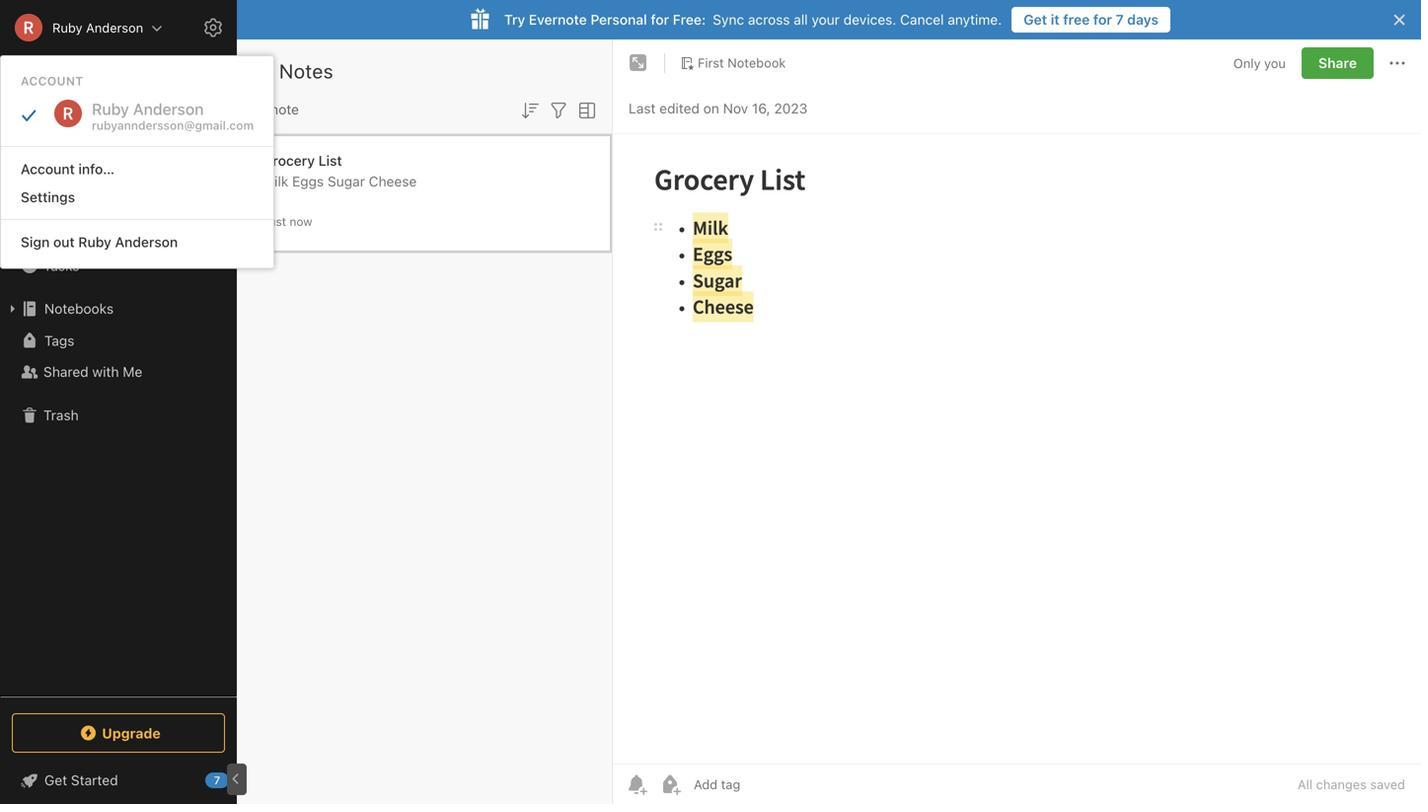 Task type: describe. For each thing, give the bounding box(es) containing it.
tags
[[44, 333, 74, 349]]

all changes saved
[[1298, 778, 1406, 792]]

add filters image
[[547, 99, 571, 122]]

anderson inside account field
[[86, 20, 143, 35]]

More actions field
[[1386, 47, 1410, 79]]

16,
[[752, 100, 771, 117]]

anderson inside dropdown list menu
[[115, 234, 178, 250]]

get for get started
[[44, 773, 67, 789]]

cheese
[[369, 173, 417, 190]]

upgrade button
[[12, 714, 225, 753]]

free:
[[673, 11, 706, 28]]

list
[[319, 153, 342, 169]]

anytime.
[[948, 11, 1002, 28]]

upgrade
[[102, 725, 161, 742]]

new
[[43, 113, 72, 129]]

first notebook
[[698, 55, 786, 70]]

1 note
[[261, 101, 299, 118]]

note list element
[[237, 39, 613, 805]]

tasks button
[[0, 250, 236, 281]]

expand notebooks image
[[5, 301, 21, 317]]

now
[[290, 215, 313, 229]]

Search text field
[[26, 57, 211, 93]]

on
[[704, 100, 720, 117]]

shared
[[43, 364, 89, 380]]

all
[[794, 11, 808, 28]]

it
[[1051, 11, 1060, 28]]

home
[[43, 162, 81, 179]]

ruby anderson
[[52, 20, 143, 35]]

account for account
[[21, 74, 83, 88]]

settings link
[[1, 183, 274, 211]]

ruby inside account field
[[52, 20, 83, 35]]

try evernote personal for free: sync across all your devices. cancel anytime.
[[505, 11, 1002, 28]]

free
[[1064, 11, 1090, 28]]

eggs
[[292, 173, 324, 190]]

with
[[92, 364, 119, 380]]

new button
[[12, 104, 225, 139]]

all
[[1298, 778, 1313, 792]]

for for 7
[[1094, 11, 1113, 28]]

account info…
[[21, 161, 115, 177]]

sign out ruby anderson link
[[1, 228, 274, 256]]

last edited on nov 16, 2023
[[629, 100, 808, 117]]

Add filters field
[[547, 97, 571, 122]]

first notebook button
[[673, 49, 793, 77]]

shortcuts button
[[0, 187, 236, 218]]

Add tag field
[[692, 777, 840, 793]]

evernote
[[529, 11, 587, 28]]

7 inside button
[[1116, 11, 1124, 28]]

days
[[1128, 11, 1159, 28]]

note
[[271, 101, 299, 118]]

click to collapse image
[[230, 768, 244, 792]]

cancel
[[901, 11, 944, 28]]

trash link
[[0, 400, 236, 431]]

tags button
[[0, 325, 236, 356]]

note window element
[[613, 39, 1422, 805]]

7 inside help and learning task checklist field
[[214, 775, 220, 787]]

shortcuts
[[44, 194, 106, 211]]

get for get it free for 7 days
[[1024, 11, 1048, 28]]

edited
[[660, 100, 700, 117]]

shared with me
[[43, 364, 142, 380]]

account for account info…
[[21, 161, 75, 177]]

Note Editor text field
[[613, 134, 1422, 764]]

started
[[71, 773, 118, 789]]

get started
[[44, 773, 118, 789]]

ruby inside dropdown list menu
[[78, 234, 111, 250]]



Task type: vqa. For each thing, say whether or not it's contained in the screenshot.
the Images
no



Task type: locate. For each thing, give the bounding box(es) containing it.
ruby
[[52, 20, 83, 35], [78, 234, 111, 250]]

last
[[629, 100, 656, 117]]

0 vertical spatial account
[[21, 74, 83, 88]]

changes
[[1317, 778, 1367, 792]]

View options field
[[571, 97, 599, 122]]

account info… link
[[1, 155, 274, 183]]

expand note image
[[627, 51, 651, 75]]

just now
[[263, 215, 313, 229]]

2023
[[775, 100, 808, 117]]

anderson
[[86, 20, 143, 35], [115, 234, 178, 250]]

get left started
[[44, 773, 67, 789]]

settings image
[[201, 16, 225, 39]]

only you
[[1234, 56, 1287, 70]]

devices.
[[844, 11, 897, 28]]

me
[[123, 364, 142, 380]]

0 vertical spatial anderson
[[86, 20, 143, 35]]

1 vertical spatial account
[[21, 161, 75, 177]]

notes
[[279, 59, 334, 82], [43, 226, 81, 242]]

1 vertical spatial 7
[[214, 775, 220, 787]]

only
[[1234, 56, 1261, 70]]

1 for from the left
[[651, 11, 669, 28]]

milk
[[263, 173, 289, 190]]

anderson down settings link
[[115, 234, 178, 250]]

1 vertical spatial anderson
[[115, 234, 178, 250]]

account up settings
[[21, 161, 75, 177]]

nov
[[723, 100, 749, 117]]

0 horizontal spatial notes
[[43, 226, 81, 242]]

1 vertical spatial notes
[[43, 226, 81, 242]]

first
[[698, 55, 724, 70]]

0 horizontal spatial 7
[[214, 775, 220, 787]]

account
[[21, 74, 83, 88], [21, 161, 75, 177]]

1 horizontal spatial notes
[[279, 59, 334, 82]]

share
[[1319, 55, 1358, 71]]

0 vertical spatial notes
[[279, 59, 334, 82]]

for left free: at the left top of the page
[[651, 11, 669, 28]]

2 account from the top
[[21, 161, 75, 177]]

grocery
[[263, 153, 315, 169]]

2 for from the left
[[1094, 11, 1113, 28]]

Account field
[[0, 8, 163, 47]]

1 horizontal spatial get
[[1024, 11, 1048, 28]]

Sort options field
[[518, 97, 542, 122]]

sign
[[21, 234, 50, 250]]

for for free:
[[651, 11, 669, 28]]

grocery list milk eggs sugar cheese
[[263, 153, 417, 190]]

add a reminder image
[[625, 773, 649, 797]]

share button
[[1302, 47, 1374, 79]]

1 vertical spatial get
[[44, 773, 67, 789]]

shared with me link
[[0, 356, 236, 388]]

notebooks link
[[0, 293, 236, 325]]

7
[[1116, 11, 1124, 28], [214, 775, 220, 787]]

for right free
[[1094, 11, 1113, 28]]

settings
[[21, 189, 75, 205]]

sugar
[[328, 173, 365, 190]]

get left it
[[1024, 11, 1048, 28]]

1
[[261, 101, 267, 118]]

out
[[53, 234, 75, 250]]

get inside button
[[1024, 11, 1048, 28]]

ruby right out
[[78, 234, 111, 250]]

1 horizontal spatial for
[[1094, 11, 1113, 28]]

for
[[651, 11, 669, 28], [1094, 11, 1113, 28]]

notebook
[[728, 55, 786, 70]]

0 horizontal spatial for
[[651, 11, 669, 28]]

your
[[812, 11, 840, 28]]

get
[[1024, 11, 1048, 28], [44, 773, 67, 789]]

try
[[505, 11, 525, 28]]

more actions image
[[1386, 51, 1410, 75]]

0 horizontal spatial get
[[44, 773, 67, 789]]

None search field
[[26, 57, 211, 93]]

Help and Learning task checklist field
[[0, 765, 237, 797]]

notes inside note list element
[[279, 59, 334, 82]]

1 vertical spatial ruby
[[78, 234, 111, 250]]

ruby up search text field
[[52, 20, 83, 35]]

get it free for 7 days button
[[1012, 7, 1171, 33]]

just
[[263, 215, 286, 229]]

for inside button
[[1094, 11, 1113, 28]]

0 vertical spatial get
[[1024, 11, 1048, 28]]

saved
[[1371, 778, 1406, 792]]

anderson up search text field
[[86, 20, 143, 35]]

account up the new
[[21, 74, 83, 88]]

tree
[[0, 155, 237, 696]]

tree containing home
[[0, 155, 237, 696]]

sign out ruby anderson
[[21, 234, 178, 250]]

home link
[[0, 155, 237, 187]]

dropdown list menu
[[1, 138, 274, 256]]

notes up tasks
[[43, 226, 81, 242]]

add tag image
[[659, 773, 682, 797]]

tasks
[[43, 257, 79, 274]]

0 vertical spatial 7
[[1116, 11, 1124, 28]]

account inside dropdown list menu
[[21, 161, 75, 177]]

sync
[[713, 11, 745, 28]]

personal
[[591, 11, 647, 28]]

0 vertical spatial ruby
[[52, 20, 83, 35]]

you
[[1265, 56, 1287, 70]]

notebooks
[[44, 301, 114, 317]]

get it free for 7 days
[[1024, 11, 1159, 28]]

1 horizontal spatial 7
[[1116, 11, 1124, 28]]

across
[[748, 11, 790, 28]]

trash
[[43, 407, 79, 424]]

notes up note on the top left of page
[[279, 59, 334, 82]]

1 account from the top
[[21, 74, 83, 88]]

get inside help and learning task checklist field
[[44, 773, 67, 789]]

notes link
[[0, 218, 236, 250]]

7 left click to collapse image
[[214, 775, 220, 787]]

info…
[[78, 161, 115, 177]]

7 left days
[[1116, 11, 1124, 28]]



